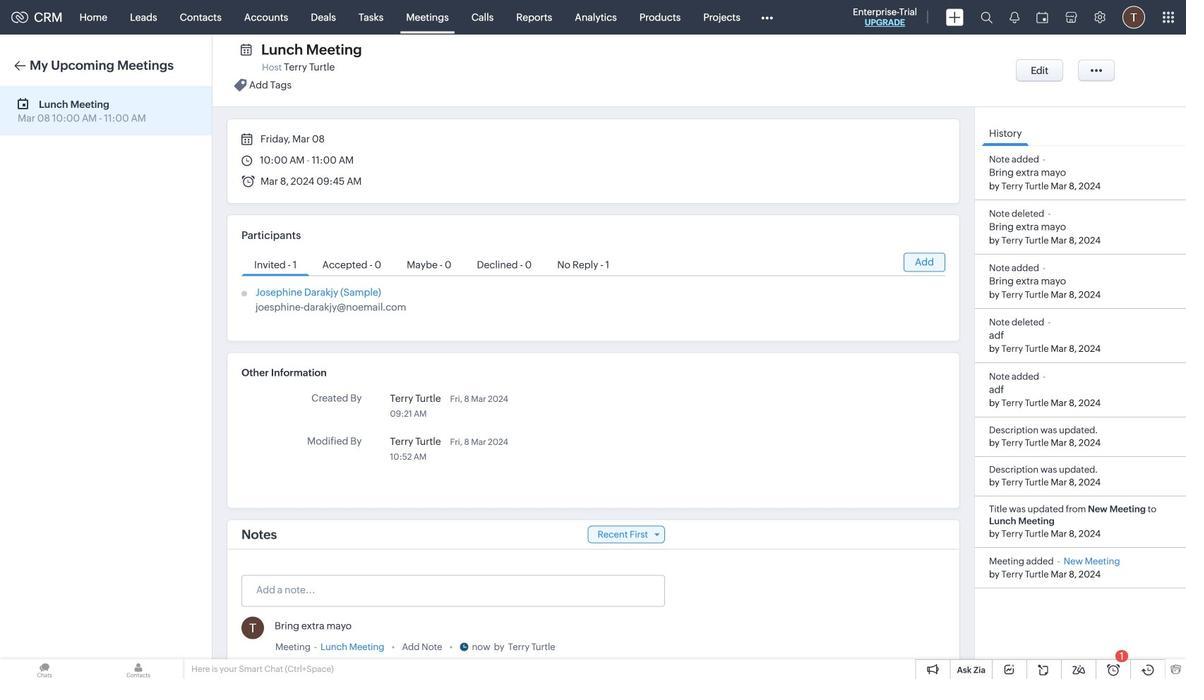 Task type: vqa. For each thing, say whether or not it's contained in the screenshot.
All inside the field
no



Task type: locate. For each thing, give the bounding box(es) containing it.
search image
[[981, 11, 993, 23]]

profile element
[[1114, 0, 1154, 34]]

chats image
[[0, 660, 89, 680]]

None button
[[1016, 59, 1063, 82]]

contacts image
[[94, 660, 183, 680]]

profile image
[[1123, 6, 1145, 29]]

Add a note... field
[[242, 584, 664, 598]]



Task type: describe. For each thing, give the bounding box(es) containing it.
search element
[[972, 0, 1001, 35]]

create menu element
[[938, 0, 972, 34]]

create menu image
[[946, 9, 964, 26]]

signals image
[[1010, 11, 1020, 23]]

signals element
[[1001, 0, 1028, 35]]

calendar image
[[1036, 12, 1048, 23]]

Other Modules field
[[752, 6, 782, 29]]

logo image
[[11, 12, 28, 23]]



